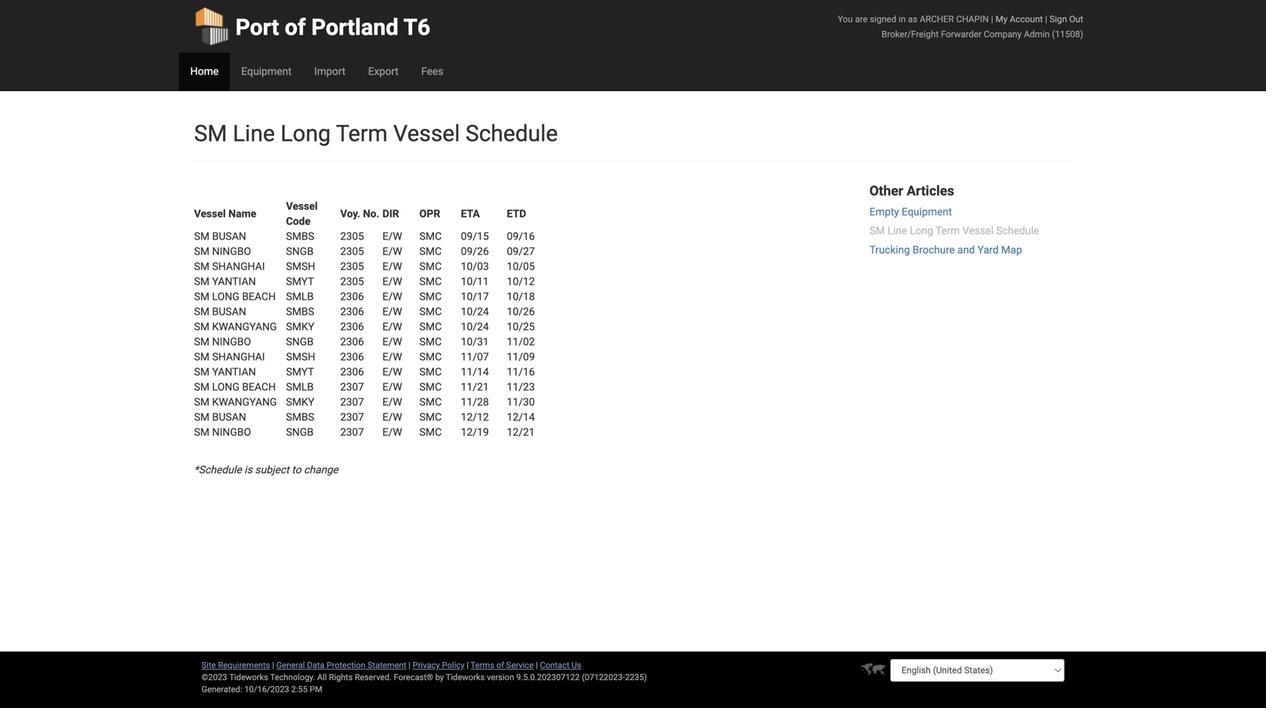 Task type: vqa. For each thing, say whether or not it's contained in the screenshot.
possible,
no



Task type: describe. For each thing, give the bounding box(es) containing it.
import
[[314, 65, 346, 78]]

equipment button
[[230, 53, 303, 90]]

sm inside other articles empty equipment sm line long term vessel schedule trucking brochure and yard map
[[869, 225, 885, 237]]

tideworks
[[446, 673, 485, 682]]

trucking
[[869, 244, 910, 256]]

broker/freight
[[882, 29, 939, 40]]

10/18
[[507, 291, 535, 303]]

account
[[1010, 14, 1043, 24]]

10/25
[[507, 321, 535, 333]]

ningbo for 2306
[[212, 336, 251, 348]]

0 vertical spatial term
[[336, 120, 388, 147]]

10/16/2023
[[244, 685, 289, 694]]

equipment inside other articles empty equipment sm line long term vessel schedule trucking brochure and yard map
[[902, 206, 952, 218]]

e/w for 10/18
[[382, 291, 402, 303]]

name
[[228, 208, 256, 220]]

empty equipment link
[[869, 206, 952, 218]]

out
[[1069, 14, 1083, 24]]

11/23
[[507, 381, 535, 393]]

my
[[995, 14, 1008, 24]]

smc for 09/27
[[419, 245, 442, 258]]

smyt for 2306
[[286, 366, 314, 378]]

09/15
[[461, 230, 489, 243]]

smky for 2307
[[286, 396, 314, 408]]

version
[[487, 673, 514, 682]]

sm shanghai for 2306
[[194, 351, 265, 363]]

sm for 12/21
[[194, 426, 210, 439]]

signed
[[870, 14, 896, 24]]

vessel code
[[286, 200, 318, 228]]

vessel down fees popup button
[[393, 120, 460, 147]]

e/w for 09/27
[[382, 245, 402, 258]]

vessel name
[[194, 208, 256, 220]]

sm for 10/25
[[194, 321, 210, 333]]

chapin
[[956, 14, 989, 24]]

sm ningbo for 2306
[[194, 336, 251, 348]]

by
[[435, 673, 444, 682]]

e/w for 11/02
[[382, 336, 402, 348]]

e/w for 10/25
[[382, 321, 402, 333]]

smc for 10/05
[[419, 260, 442, 273]]

11/02
[[507, 336, 535, 348]]

shanghai for 2306
[[212, 351, 265, 363]]

e/w for 11/09
[[382, 351, 402, 363]]

smsh for 2305
[[286, 260, 315, 273]]

general
[[276, 661, 305, 670]]

beach for 2306
[[242, 291, 276, 303]]

yard
[[978, 244, 999, 256]]

my account link
[[995, 14, 1043, 24]]

in
[[899, 14, 906, 24]]

10/17
[[461, 291, 489, 303]]

articles
[[907, 183, 954, 199]]

2306 for sngb
[[340, 336, 364, 348]]

09/26
[[461, 245, 489, 258]]

12/14
[[507, 411, 535, 424]]

2307 for sngb
[[340, 426, 364, 439]]

smky for 2306
[[286, 321, 314, 333]]

©2023 tideworks
[[202, 673, 268, 682]]

| up 'tideworks'
[[467, 661, 469, 670]]

smc for 11/09
[[419, 351, 442, 363]]

is
[[244, 464, 252, 476]]

schedule inside other articles empty equipment sm line long term vessel schedule trucking brochure and yard map
[[996, 225, 1039, 237]]

2306 for smbs
[[340, 306, 364, 318]]

sm kwangyang for 2306
[[194, 321, 277, 333]]

09/16
[[507, 230, 535, 243]]

(11508)
[[1052, 29, 1083, 40]]

| up forecast®
[[408, 661, 411, 670]]

sm yantian for 2305
[[194, 275, 256, 288]]

vessel inside other articles empty equipment sm line long term vessel schedule trucking brochure and yard map
[[962, 225, 994, 237]]

and
[[957, 244, 975, 256]]

vessel left name
[[194, 208, 226, 220]]

site requirements link
[[202, 661, 270, 670]]

kwangyang for 2306
[[212, 321, 277, 333]]

10/05
[[507, 260, 535, 273]]

pm
[[310, 685, 322, 694]]

2:55
[[291, 685, 308, 694]]

sngb for 2306
[[286, 336, 314, 348]]

10/11
[[461, 275, 489, 288]]

| up 9.5.0.202307122
[[536, 661, 538, 670]]

technology.
[[270, 673, 315, 682]]

busan for 2306
[[212, 306, 246, 318]]

12/19
[[461, 426, 489, 439]]

2305 for smyt
[[340, 275, 364, 288]]

contact us link
[[540, 661, 581, 670]]

long for 2307
[[212, 381, 239, 393]]

10/03
[[461, 260, 489, 273]]

yantian for 2306
[[212, 366, 256, 378]]

privacy policy link
[[413, 661, 465, 670]]

0 vertical spatial of
[[285, 14, 306, 41]]

port of portland t6
[[236, 14, 430, 41]]

port
[[236, 14, 279, 41]]

sm busan for 2307
[[194, 411, 246, 424]]

11/07
[[461, 351, 489, 363]]

voy.
[[340, 208, 360, 220]]

port of portland t6 link
[[194, 0, 430, 53]]

busan for 2307
[[212, 411, 246, 424]]

etd
[[507, 208, 526, 220]]

sm for 09/16
[[194, 230, 210, 243]]

sm for 12/14
[[194, 411, 210, 424]]

smc for 11/23
[[419, 381, 442, 393]]

smc for 11/30
[[419, 396, 442, 408]]

beach for 2307
[[242, 381, 276, 393]]

fees
[[421, 65, 444, 78]]

sm for 10/18
[[194, 291, 210, 303]]

kwangyang for 2307
[[212, 396, 277, 408]]

general data protection statement link
[[276, 661, 406, 670]]

terms of service link
[[471, 661, 534, 670]]

sm for 11/09
[[194, 351, 210, 363]]

contact
[[540, 661, 569, 670]]

11/30
[[507, 396, 535, 408]]

2307 for smbs
[[340, 411, 364, 424]]

trucking brochure and yard map link
[[869, 244, 1022, 256]]

11/28
[[461, 396, 489, 408]]

9.5.0.202307122
[[516, 673, 580, 682]]

e/w for 10/05
[[382, 260, 402, 273]]

10/12
[[507, 275, 535, 288]]

no.
[[363, 208, 379, 220]]

ningbo for 2307
[[212, 426, 251, 439]]

10/26
[[507, 306, 535, 318]]

opr
[[419, 208, 440, 220]]

long inside other articles empty equipment sm line long term vessel schedule trucking brochure and yard map
[[910, 225, 933, 237]]

smc for 10/26
[[419, 306, 442, 318]]

equipment inside equipment dropdown button
[[241, 65, 292, 78]]

2305 for smsh
[[340, 260, 364, 273]]

e/w for 11/23
[[382, 381, 402, 393]]

as
[[908, 14, 918, 24]]

11/16
[[507, 366, 535, 378]]

vessel up 'code'
[[286, 200, 318, 213]]

| left 'general'
[[272, 661, 274, 670]]

10/24 for 10/25
[[461, 321, 489, 333]]

other
[[869, 183, 903, 199]]



Task type: locate. For each thing, give the bounding box(es) containing it.
sm for 11/02
[[194, 336, 210, 348]]

1 vertical spatial sm shanghai
[[194, 351, 265, 363]]

2306 for smlb
[[340, 291, 364, 303]]

0 horizontal spatial of
[[285, 14, 306, 41]]

3 sm ningbo from the top
[[194, 426, 251, 439]]

1 sm shanghai from the top
[[194, 260, 265, 273]]

13 smc from the top
[[419, 411, 442, 424]]

term up trucking brochure and yard map link
[[936, 225, 960, 237]]

2307 for smky
[[340, 396, 364, 408]]

voy. no. dir
[[340, 208, 399, 220]]

0 vertical spatial shanghai
[[212, 260, 265, 273]]

equipment
[[241, 65, 292, 78], [902, 206, 952, 218]]

0 horizontal spatial line
[[233, 120, 275, 147]]

10/31
[[461, 336, 489, 348]]

1 vertical spatial smyt
[[286, 366, 314, 378]]

11/09
[[507, 351, 535, 363]]

smbs
[[286, 230, 314, 243], [286, 306, 314, 318], [286, 411, 314, 424]]

terms
[[471, 661, 494, 670]]

smsh for 2306
[[286, 351, 315, 363]]

0 vertical spatial smbs
[[286, 230, 314, 243]]

archer
[[920, 14, 954, 24]]

0 horizontal spatial schedule
[[466, 120, 558, 147]]

2 vertical spatial sngb
[[286, 426, 314, 439]]

term down export dropdown button
[[336, 120, 388, 147]]

2 vertical spatial sm busan
[[194, 411, 246, 424]]

e/w for 11/16
[[382, 366, 402, 378]]

line up the trucking
[[888, 225, 907, 237]]

10/24 for 10/26
[[461, 306, 489, 318]]

2305 for smbs
[[340, 230, 364, 243]]

4 smc from the top
[[419, 275, 442, 288]]

0 vertical spatial line
[[233, 120, 275, 147]]

6 2306 from the top
[[340, 366, 364, 378]]

sm for 10/26
[[194, 306, 210, 318]]

2 sngb from the top
[[286, 336, 314, 348]]

1 sngb from the top
[[286, 245, 314, 258]]

you are signed in as archer chapin | my account | sign out broker/freight forwarder company admin (11508)
[[838, 14, 1083, 40]]

0 vertical spatial busan
[[212, 230, 246, 243]]

3 e/w from the top
[[382, 260, 402, 273]]

10/24 up 10/31
[[461, 321, 489, 333]]

2 vertical spatial busan
[[212, 411, 246, 424]]

0 vertical spatial sm yantian
[[194, 275, 256, 288]]

1 vertical spatial sm busan
[[194, 306, 246, 318]]

2306 for smyt
[[340, 366, 364, 378]]

1 horizontal spatial term
[[936, 225, 960, 237]]

2 ningbo from the top
[[212, 336, 251, 348]]

4 2305 from the top
[[340, 275, 364, 288]]

2 sm shanghai from the top
[[194, 351, 265, 363]]

0 vertical spatial kwangyang
[[212, 321, 277, 333]]

requirements
[[218, 661, 270, 670]]

e/w for 12/14
[[382, 411, 402, 424]]

smlb for 2307
[[286, 381, 314, 393]]

2 sm long beach from the top
[[194, 381, 276, 393]]

2 busan from the top
[[212, 306, 246, 318]]

kwangyang
[[212, 321, 277, 333], [212, 396, 277, 408]]

sm for 10/12
[[194, 275, 210, 288]]

0 horizontal spatial long
[[281, 120, 331, 147]]

3 sngb from the top
[[286, 426, 314, 439]]

3 smbs from the top
[[286, 411, 314, 424]]

sngb for 2305
[[286, 245, 314, 258]]

2 smc from the top
[[419, 245, 442, 258]]

3 sm busan from the top
[[194, 411, 246, 424]]

long down empty equipment link
[[910, 225, 933, 237]]

11/21
[[461, 381, 489, 393]]

home
[[190, 65, 219, 78]]

sm for 11/16
[[194, 366, 210, 378]]

busan for 2305
[[212, 230, 246, 243]]

you
[[838, 14, 853, 24]]

1 ningbo from the top
[[212, 245, 251, 258]]

long down the import popup button
[[281, 120, 331, 147]]

rights
[[329, 673, 353, 682]]

e/w for 12/21
[[382, 426, 402, 439]]

e/w
[[382, 230, 402, 243], [382, 245, 402, 258], [382, 260, 402, 273], [382, 275, 402, 288], [382, 291, 402, 303], [382, 306, 402, 318], [382, 321, 402, 333], [382, 336, 402, 348], [382, 351, 402, 363], [382, 366, 402, 378], [382, 381, 402, 393], [382, 396, 402, 408], [382, 411, 402, 424], [382, 426, 402, 439]]

1 vertical spatial sngb
[[286, 336, 314, 348]]

e/w for 09/16
[[382, 230, 402, 243]]

2 smlb from the top
[[286, 381, 314, 393]]

1 beach from the top
[[242, 291, 276, 303]]

1 sm long beach from the top
[[194, 291, 276, 303]]

smc for 12/14
[[419, 411, 442, 424]]

forwarder
[[941, 29, 981, 40]]

2 sm ningbo from the top
[[194, 336, 251, 348]]

line inside other articles empty equipment sm line long term vessel schedule trucking brochure and yard map
[[888, 225, 907, 237]]

sm for 10/05
[[194, 260, 210, 273]]

2 shanghai from the top
[[212, 351, 265, 363]]

14 e/w from the top
[[382, 426, 402, 439]]

0 horizontal spatial equipment
[[241, 65, 292, 78]]

schedule
[[466, 120, 558, 147], [996, 225, 1039, 237]]

sngb for 2307
[[286, 426, 314, 439]]

*schedule is subject to change
[[194, 464, 338, 476]]

smyt for 2305
[[286, 275, 314, 288]]

1 vertical spatial smky
[[286, 396, 314, 408]]

other articles empty equipment sm line long term vessel schedule trucking brochure and yard map
[[869, 183, 1039, 256]]

0 vertical spatial sm kwangyang
[[194, 321, 277, 333]]

policy
[[442, 661, 465, 670]]

1 busan from the top
[[212, 230, 246, 243]]

2 e/w from the top
[[382, 245, 402, 258]]

0 vertical spatial long
[[212, 291, 239, 303]]

subject
[[255, 464, 289, 476]]

shanghai for 2305
[[212, 260, 265, 273]]

2 long from the top
[[212, 381, 239, 393]]

1 horizontal spatial long
[[910, 225, 933, 237]]

vessel up yard
[[962, 225, 994, 237]]

2 smyt from the top
[[286, 366, 314, 378]]

9 smc from the top
[[419, 351, 442, 363]]

of
[[285, 14, 306, 41], [496, 661, 504, 670]]

all
[[317, 673, 327, 682]]

3 2305 from the top
[[340, 260, 364, 273]]

of inside "site requirements | general data protection statement | privacy policy | terms of service | contact us ©2023 tideworks technology. all rights reserved. forecast® by tideworks version 9.5.0.202307122 (07122023-2235) generated: 10/16/2023 2:55 pm"
[[496, 661, 504, 670]]

us
[[572, 661, 581, 670]]

2 sm yantian from the top
[[194, 366, 256, 378]]

smc for 12/21
[[419, 426, 442, 439]]

0 vertical spatial equipment
[[241, 65, 292, 78]]

sm long beach for 2307
[[194, 381, 276, 393]]

yantian
[[212, 275, 256, 288], [212, 366, 256, 378]]

smc for 10/18
[[419, 291, 442, 303]]

fees button
[[410, 53, 455, 90]]

2305 for sngb
[[340, 245, 364, 258]]

4 e/w from the top
[[382, 275, 402, 288]]

9 e/w from the top
[[382, 351, 402, 363]]

1 horizontal spatial of
[[496, 661, 504, 670]]

reserved.
[[355, 673, 392, 682]]

home button
[[179, 53, 230, 90]]

7 e/w from the top
[[382, 321, 402, 333]]

0 vertical spatial beach
[[242, 291, 276, 303]]

of up the version
[[496, 661, 504, 670]]

1 10/24 from the top
[[461, 306, 489, 318]]

long for 2306
[[212, 291, 239, 303]]

1 horizontal spatial equipment
[[902, 206, 952, 218]]

2 beach from the top
[[242, 381, 276, 393]]

10/24 down 10/17
[[461, 306, 489, 318]]

5 e/w from the top
[[382, 291, 402, 303]]

3 busan from the top
[[212, 411, 246, 424]]

smc for 11/16
[[419, 366, 442, 378]]

6 e/w from the top
[[382, 306, 402, 318]]

0 vertical spatial sm ningbo
[[194, 245, 251, 258]]

forecast®
[[394, 673, 433, 682]]

0 horizontal spatial term
[[336, 120, 388, 147]]

1 vertical spatial yantian
[[212, 366, 256, 378]]

0 vertical spatial sm long beach
[[194, 291, 276, 303]]

1 vertical spatial long
[[212, 381, 239, 393]]

sm for 09/27
[[194, 245, 210, 258]]

10 e/w from the top
[[382, 366, 402, 378]]

sm for 11/23
[[194, 381, 210, 393]]

busan
[[212, 230, 246, 243], [212, 306, 246, 318], [212, 411, 246, 424]]

0 vertical spatial sm shanghai
[[194, 260, 265, 273]]

1 long from the top
[[212, 291, 239, 303]]

sm long beach for 2306
[[194, 291, 276, 303]]

1 smyt from the top
[[286, 275, 314, 288]]

smc for 10/12
[[419, 275, 442, 288]]

to
[[292, 464, 301, 476]]

line
[[233, 120, 275, 147], [888, 225, 907, 237]]

3 ningbo from the top
[[212, 426, 251, 439]]

smsh
[[286, 260, 315, 273], [286, 351, 315, 363]]

smbs for 2306
[[286, 306, 314, 318]]

sm for 11/30
[[194, 396, 210, 408]]

e/w for 11/30
[[382, 396, 402, 408]]

1 smsh from the top
[[286, 260, 315, 273]]

statement
[[368, 661, 406, 670]]

1 2305 from the top
[[340, 230, 364, 243]]

sm ningbo for 2307
[[194, 426, 251, 439]]

smlb for 2306
[[286, 291, 314, 303]]

1 vertical spatial schedule
[[996, 225, 1039, 237]]

5 2306 from the top
[[340, 351, 364, 363]]

yantian for 2305
[[212, 275, 256, 288]]

2305
[[340, 230, 364, 243], [340, 245, 364, 258], [340, 260, 364, 273], [340, 275, 364, 288]]

12 e/w from the top
[[382, 396, 402, 408]]

smc for 11/02
[[419, 336, 442, 348]]

10 smc from the top
[[419, 366, 442, 378]]

e/w for 10/12
[[382, 275, 402, 288]]

equipment down the articles
[[902, 206, 952, 218]]

long
[[212, 291, 239, 303], [212, 381, 239, 393]]

2 yantian from the top
[[212, 366, 256, 378]]

2 smky from the top
[[286, 396, 314, 408]]

1 kwangyang from the top
[[212, 321, 277, 333]]

0 vertical spatial smky
[[286, 321, 314, 333]]

| left sign
[[1045, 14, 1047, 24]]

1 vertical spatial shanghai
[[212, 351, 265, 363]]

line down equipment dropdown button
[[233, 120, 275, 147]]

import button
[[303, 53, 357, 90]]

1 vertical spatial equipment
[[902, 206, 952, 218]]

sign
[[1050, 14, 1067, 24]]

sm ningbo
[[194, 245, 251, 258], [194, 336, 251, 348], [194, 426, 251, 439]]

1 vertical spatial beach
[[242, 381, 276, 393]]

2 smbs from the top
[[286, 306, 314, 318]]

5 smc from the top
[[419, 291, 442, 303]]

8 e/w from the top
[[382, 336, 402, 348]]

1 vertical spatial smsh
[[286, 351, 315, 363]]

site requirements | general data protection statement | privacy policy | terms of service | contact us ©2023 tideworks technology. all rights reserved. forecast® by tideworks version 9.5.0.202307122 (07122023-2235) generated: 10/16/2023 2:55 pm
[[202, 661, 647, 694]]

2306 for smsh
[[340, 351, 364, 363]]

privacy
[[413, 661, 440, 670]]

3 smc from the top
[[419, 260, 442, 273]]

11 e/w from the top
[[382, 381, 402, 393]]

1 smbs from the top
[[286, 230, 314, 243]]

sm busan for 2305
[[194, 230, 246, 243]]

sm kwangyang
[[194, 321, 277, 333], [194, 396, 277, 408]]

11/14
[[461, 366, 489, 378]]

2 sm kwangyang from the top
[[194, 396, 277, 408]]

2 vertical spatial ningbo
[[212, 426, 251, 439]]

1 e/w from the top
[[382, 230, 402, 243]]

6 smc from the top
[[419, 306, 442, 318]]

09/27
[[507, 245, 535, 258]]

(07122023-
[[582, 673, 625, 682]]

2 2307 from the top
[[340, 396, 364, 408]]

sngb
[[286, 245, 314, 258], [286, 336, 314, 348], [286, 426, 314, 439]]

2235)
[[625, 673, 647, 682]]

12/21
[[507, 426, 535, 439]]

2 kwangyang from the top
[[212, 396, 277, 408]]

2307 for smlb
[[340, 381, 364, 393]]

t6
[[403, 14, 430, 41]]

|
[[991, 14, 993, 24], [1045, 14, 1047, 24], [272, 661, 274, 670], [408, 661, 411, 670], [467, 661, 469, 670], [536, 661, 538, 670]]

1 yantian from the top
[[212, 275, 256, 288]]

change
[[304, 464, 338, 476]]

1 2307 from the top
[[340, 381, 364, 393]]

0 vertical spatial schedule
[[466, 120, 558, 147]]

1 horizontal spatial schedule
[[996, 225, 1039, 237]]

2 smsh from the top
[[286, 351, 315, 363]]

1 vertical spatial smbs
[[286, 306, 314, 318]]

11 smc from the top
[[419, 381, 442, 393]]

1 shanghai from the top
[[212, 260, 265, 273]]

0 vertical spatial long
[[281, 120, 331, 147]]

sm shanghai for 2305
[[194, 260, 265, 273]]

2 10/24 from the top
[[461, 321, 489, 333]]

export
[[368, 65, 399, 78]]

beach
[[242, 291, 276, 303], [242, 381, 276, 393]]

sm line long term vessel schedule
[[194, 120, 558, 147]]

empty
[[869, 206, 899, 218]]

0 vertical spatial smlb
[[286, 291, 314, 303]]

are
[[855, 14, 868, 24]]

1 vertical spatial sm long beach
[[194, 381, 276, 393]]

1 sm ningbo from the top
[[194, 245, 251, 258]]

service
[[506, 661, 534, 670]]

sm busan for 2306
[[194, 306, 246, 318]]

smc for 09/16
[[419, 230, 442, 243]]

0 vertical spatial yantian
[[212, 275, 256, 288]]

14 smc from the top
[[419, 426, 442, 439]]

| left my
[[991, 14, 993, 24]]

0 vertical spatial sngb
[[286, 245, 314, 258]]

ningbo
[[212, 245, 251, 258], [212, 336, 251, 348], [212, 426, 251, 439]]

4 2306 from the top
[[340, 336, 364, 348]]

1 smky from the top
[[286, 321, 314, 333]]

smbs for 2307
[[286, 411, 314, 424]]

2 sm busan from the top
[[194, 306, 246, 318]]

of right port
[[285, 14, 306, 41]]

12/12
[[461, 411, 489, 424]]

1 2306 from the top
[[340, 291, 364, 303]]

equipment down port
[[241, 65, 292, 78]]

0 vertical spatial 10/24
[[461, 306, 489, 318]]

1 sm kwangyang from the top
[[194, 321, 277, 333]]

13 e/w from the top
[[382, 411, 402, 424]]

eta
[[461, 208, 480, 220]]

1 smc from the top
[[419, 230, 442, 243]]

2 vertical spatial smbs
[[286, 411, 314, 424]]

10/24
[[461, 306, 489, 318], [461, 321, 489, 333]]

2307
[[340, 381, 364, 393], [340, 396, 364, 408], [340, 411, 364, 424], [340, 426, 364, 439]]

1 vertical spatial busan
[[212, 306, 246, 318]]

3 2306 from the top
[[340, 321, 364, 333]]

0 vertical spatial smsh
[[286, 260, 315, 273]]

0 vertical spatial sm busan
[[194, 230, 246, 243]]

1 vertical spatial line
[[888, 225, 907, 237]]

1 vertical spatial term
[[936, 225, 960, 237]]

1 vertical spatial sm kwangyang
[[194, 396, 277, 408]]

portland
[[311, 14, 398, 41]]

2 2306 from the top
[[340, 306, 364, 318]]

sm ningbo for 2305
[[194, 245, 251, 258]]

1 vertical spatial of
[[496, 661, 504, 670]]

7 smc from the top
[[419, 321, 442, 333]]

brochure
[[913, 244, 955, 256]]

2 vertical spatial sm ningbo
[[194, 426, 251, 439]]

e/w for 10/26
[[382, 306, 402, 318]]

1 vertical spatial sm ningbo
[[194, 336, 251, 348]]

shanghai
[[212, 260, 265, 273], [212, 351, 265, 363]]

generated:
[[202, 685, 242, 694]]

1 sm yantian from the top
[[194, 275, 256, 288]]

sm kwangyang for 2307
[[194, 396, 277, 408]]

1 vertical spatial kwangyang
[[212, 396, 277, 408]]

term inside other articles empty equipment sm line long term vessel schedule trucking brochure and yard map
[[936, 225, 960, 237]]

0 vertical spatial smyt
[[286, 275, 314, 288]]

1 vertical spatial long
[[910, 225, 933, 237]]

ningbo for 2305
[[212, 245, 251, 258]]

sm yantian for 2306
[[194, 366, 256, 378]]

1 smlb from the top
[[286, 291, 314, 303]]

protection
[[327, 661, 365, 670]]

3 2307 from the top
[[340, 411, 364, 424]]

1 horizontal spatial line
[[888, 225, 907, 237]]

map
[[1001, 244, 1022, 256]]

1 vertical spatial sm yantian
[[194, 366, 256, 378]]

2306 for smky
[[340, 321, 364, 333]]

8 smc from the top
[[419, 336, 442, 348]]

1 vertical spatial ningbo
[[212, 336, 251, 348]]

2 2305 from the top
[[340, 245, 364, 258]]

smc for 10/25
[[419, 321, 442, 333]]

1 vertical spatial smlb
[[286, 381, 314, 393]]

4 2307 from the top
[[340, 426, 364, 439]]

1 vertical spatial 10/24
[[461, 321, 489, 333]]

1 sm busan from the top
[[194, 230, 246, 243]]

sm long beach
[[194, 291, 276, 303], [194, 381, 276, 393]]

0 vertical spatial ningbo
[[212, 245, 251, 258]]

sm
[[194, 120, 227, 147], [869, 225, 885, 237], [194, 230, 210, 243], [194, 245, 210, 258], [194, 260, 210, 273], [194, 275, 210, 288], [194, 291, 210, 303], [194, 306, 210, 318], [194, 321, 210, 333], [194, 336, 210, 348], [194, 351, 210, 363], [194, 366, 210, 378], [194, 381, 210, 393], [194, 396, 210, 408], [194, 411, 210, 424], [194, 426, 210, 439]]

smbs for 2305
[[286, 230, 314, 243]]

12 smc from the top
[[419, 396, 442, 408]]



